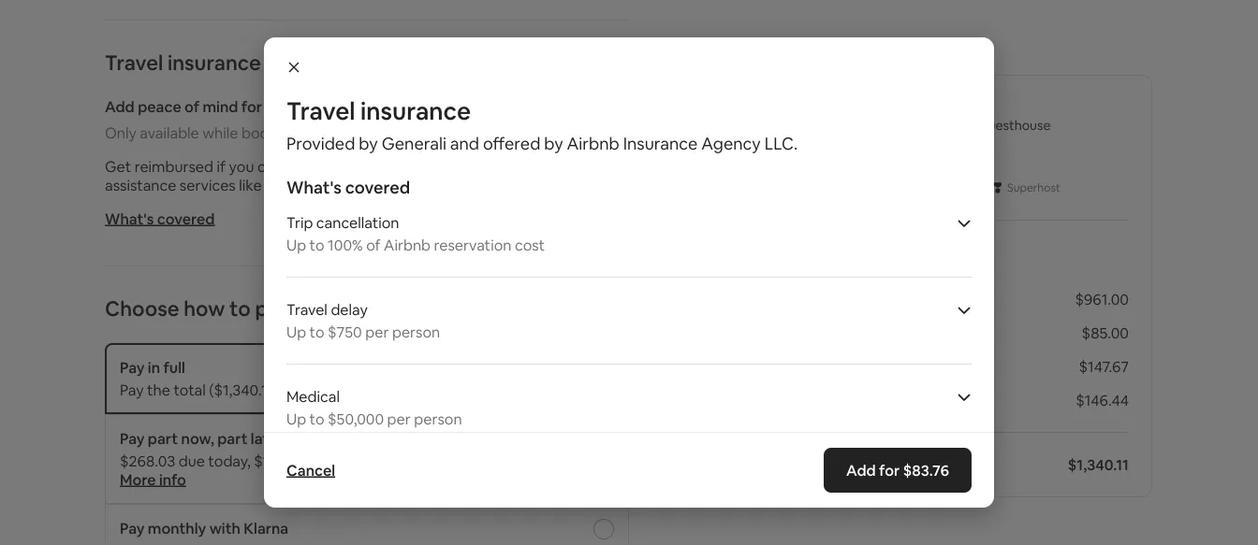 Task type: locate. For each thing, give the bounding box(es) containing it.
due inside get reimbursed if you cancel due to illness, flight delays, and more. plus, get assistance services like emergency help.
[[306, 157, 332, 176]]

1 horizontal spatial with
[[286, 429, 318, 449]]

1 vertical spatial for
[[879, 461, 900, 480]]

0 horizontal spatial by
[[359, 133, 378, 155]]

to inside get reimbursed if you cancel due to illness, flight delays, and more. plus, get assistance services like emergency help.
[[335, 157, 350, 176]]

with
[[286, 429, 318, 449], [209, 519, 241, 538]]

of inside trip cancellation up to 100% of airbnb reservation cost
[[366, 236, 381, 255]]

person right $750
[[392, 323, 440, 342]]

2 vertical spatial travel
[[287, 300, 328, 319]]

1 horizontal spatial $83.76
[[903, 461, 949, 480]]

1 up from the top
[[287, 236, 306, 255]]

travel delay up to $750 per person
[[287, 300, 440, 342]]

offered
[[483, 133, 541, 155]]

culver city stylish guesthouse
[[867, 117, 1051, 134]]

only
[[105, 123, 137, 142]]

0 vertical spatial due
[[306, 157, 332, 176]]

add
[[105, 97, 135, 116], [846, 461, 876, 480]]

1 vertical spatial and
[[491, 157, 517, 176]]

1 horizontal spatial add
[[846, 461, 876, 480]]

$83.76
[[265, 97, 312, 116], [903, 461, 949, 480]]

3 up from the top
[[287, 410, 306, 429]]

$83.76 inside button
[[903, 461, 949, 480]]

what's covered
[[287, 177, 410, 199], [105, 209, 215, 228]]

of inside add peace of mind for $83.76 only available while booking.
[[185, 97, 200, 116]]

2 up from the top
[[287, 323, 306, 342]]

peace
[[138, 97, 181, 116]]

part up today,
[[217, 429, 248, 449]]

1 vertical spatial insurance
[[361, 96, 471, 127]]

0 horizontal spatial insurance
[[168, 49, 261, 76]]

up inside "travel delay up to $750 per person"
[[287, 323, 306, 342]]

4 pay from the top
[[120, 519, 145, 538]]

up for trip cancellation up to 100% of airbnb reservation cost
[[287, 236, 306, 255]]

0 horizontal spatial $83.76
[[265, 97, 312, 116]]

up inside trip cancellation up to 100% of airbnb reservation cost
[[287, 236, 306, 255]]

due down provided
[[306, 157, 332, 176]]

1 pay from the top
[[120, 358, 145, 377]]

per right $750
[[365, 323, 389, 342]]

available
[[140, 123, 199, 142]]

0 horizontal spatial part
[[148, 429, 178, 449]]

pay
[[120, 358, 145, 377], [120, 381, 144, 400], [120, 429, 145, 449], [120, 519, 145, 538]]

0 horizontal spatial for
[[241, 97, 262, 116]]

travel inside travel insurance provided by generali and offered by airbnb insurance agency llc.
[[287, 96, 355, 127]]

travel for travel insurance provided by generali and offered by airbnb insurance agency llc.
[[287, 96, 355, 127]]

2 vertical spatial up
[[287, 410, 306, 429]]

1 horizontal spatial of
[[366, 236, 381, 255]]

insurance
[[623, 133, 698, 155]]

for inside button
[[879, 461, 900, 480]]

30,
[[372, 452, 393, 471]]

part up $268.03
[[148, 429, 178, 449]]

monthly
[[148, 519, 206, 538]]

0 vertical spatial for
[[241, 97, 262, 116]]

part
[[148, 429, 178, 449], [217, 429, 248, 449]]

per inside the medical up to $50,000 per person
[[387, 410, 411, 429]]

insurance inside travel insurance provided by generali and offered by airbnb insurance agency llc.
[[361, 96, 471, 127]]

by up illness, at the left of the page
[[359, 133, 378, 155]]

0 horizontal spatial what's covered
[[105, 209, 215, 228]]

travel left delay
[[287, 300, 328, 319]]

now,
[[181, 429, 214, 449]]

pay monthly with klarna
[[120, 519, 289, 538]]

1 horizontal spatial insurance
[[361, 96, 471, 127]]

person
[[392, 323, 440, 342], [414, 410, 462, 429]]

$50,000
[[328, 410, 384, 429]]

0 vertical spatial person
[[392, 323, 440, 342]]

by
[[359, 133, 378, 155], [544, 133, 563, 155]]

1 vertical spatial up
[[287, 323, 306, 342]]

due down now, at the left bottom of page
[[179, 452, 205, 471]]

0 horizontal spatial due
[[179, 452, 205, 471]]

1 vertical spatial add
[[846, 461, 876, 480]]

insurance up generali
[[361, 96, 471, 127]]

to left $750
[[310, 323, 325, 342]]

1 horizontal spatial for
[[879, 461, 900, 480]]

0 vertical spatial and
[[450, 133, 479, 155]]

0 vertical spatial travel
[[105, 49, 163, 76]]

travel inside "travel delay up to $750 per person"
[[287, 300, 328, 319]]

insurance
[[168, 49, 261, 76], [361, 96, 471, 127]]

travel insurance coverage details dialog
[[264, 37, 994, 546]]

of
[[185, 97, 200, 116], [366, 236, 381, 255]]

culver
[[867, 117, 906, 134]]

$146.44
[[1076, 391, 1129, 410]]

and
[[450, 133, 479, 155], [491, 157, 517, 176]]

3 pay from the top
[[120, 429, 145, 449]]

0 vertical spatial add
[[105, 97, 135, 116]]

for
[[241, 97, 262, 116], [879, 461, 900, 480]]

1 vertical spatial per
[[387, 410, 411, 429]]

add for add for $83.76
[[846, 461, 876, 480]]

0 horizontal spatial of
[[185, 97, 200, 116]]

add inside add peace of mind for $83.76 only available while booking.
[[105, 97, 135, 116]]

0 vertical spatial insurance
[[168, 49, 261, 76]]

to down trip
[[310, 236, 325, 255]]

0 vertical spatial of
[[185, 97, 200, 116]]

oct
[[343, 452, 369, 471]]

1 vertical spatial due
[[179, 452, 205, 471]]

up down pay
[[287, 323, 306, 342]]

stylish
[[937, 117, 975, 134]]

choose
[[105, 295, 179, 322]]

1 vertical spatial travel
[[287, 96, 355, 127]]

travel up provided
[[287, 96, 355, 127]]

0 horizontal spatial with
[[209, 519, 241, 538]]

airbnb
[[567, 133, 620, 155], [384, 236, 431, 255], [740, 357, 787, 376], [321, 429, 369, 449]]

of left mind
[[185, 97, 200, 116]]

to down provided
[[335, 157, 350, 176]]

with up $1,072.08
[[286, 429, 318, 449]]

up
[[287, 236, 306, 255], [287, 323, 306, 342], [287, 410, 306, 429]]

info
[[159, 471, 186, 490]]

travel
[[105, 49, 163, 76], [287, 96, 355, 127], [287, 300, 328, 319]]

due
[[306, 157, 332, 176], [179, 452, 205, 471]]

insurance for travel insurance
[[168, 49, 261, 76]]

$1,072.08
[[254, 452, 319, 471]]

flight
[[401, 157, 437, 176]]

1 vertical spatial $83.76
[[903, 461, 949, 480]]

airbnb down the $50,000
[[321, 429, 369, 449]]

help.
[[347, 176, 380, 195]]

travel insurance
[[105, 49, 261, 76]]

airbnb inside travel insurance provided by generali and offered by airbnb insurance agency llc.
[[567, 133, 620, 155]]

due inside pay part now, part later with airbnb $268.03 due today,  $1,072.08 on oct 30, 2023. no extra fees. more info
[[179, 452, 205, 471]]

airbnb down "cancellation"
[[384, 236, 431, 255]]

$147.67
[[1079, 357, 1129, 376]]

with left klarna
[[209, 519, 241, 538]]

1 horizontal spatial by
[[544, 133, 563, 155]]

pay for pay part now, part later with airbnb $268.03 due today,  $1,072.08 on oct 30, 2023. no extra fees. more info
[[120, 429, 145, 449]]

by up more.
[[544, 133, 563, 155]]

0 horizontal spatial add
[[105, 97, 135, 116]]

to
[[335, 157, 350, 176], [310, 236, 325, 255], [230, 295, 251, 322], [310, 323, 325, 342], [310, 410, 325, 429]]

airbnb left "service"
[[740, 357, 787, 376]]

pay inside pay part now, part later with airbnb $268.03 due today,  $1,072.08 on oct 30, 2023. no extra fees. more info
[[120, 429, 145, 449]]

pay left monthly
[[120, 519, 145, 538]]

emergency
[[265, 176, 343, 195]]

guesthouse
[[978, 117, 1051, 134]]

0 vertical spatial per
[[365, 323, 389, 342]]

1 vertical spatial person
[[414, 410, 462, 429]]

and up delays,
[[450, 133, 479, 155]]

pay left the
[[120, 381, 144, 400]]

2023.
[[396, 452, 434, 471]]

up down trip
[[287, 236, 306, 255]]

0 vertical spatial what's covered
[[287, 177, 410, 199]]

0 horizontal spatial and
[[450, 133, 479, 155]]

airbnb up plus,
[[567, 133, 620, 155]]

person inside "travel delay up to $750 per person"
[[392, 323, 440, 342]]

add for add peace of mind for $83.76 only available while booking.
[[105, 97, 135, 116]]

1 horizontal spatial part
[[217, 429, 248, 449]]

per inside "travel delay up to $750 per person"
[[365, 323, 389, 342]]

insurance up mind
[[168, 49, 261, 76]]

the
[[147, 381, 170, 400]]

1 horizontal spatial and
[[491, 157, 517, 176]]

1 horizontal spatial due
[[306, 157, 332, 176]]

$83.76 inside add peace of mind for $83.76 only available while booking.
[[265, 97, 312, 116]]

0 vertical spatial with
[[286, 429, 318, 449]]

pay part now, part later with airbnb $268.03 due today,  $1,072.08 on oct 30, 2023. no extra fees. more info
[[120, 429, 532, 490]]

what's covered down assistance
[[105, 209, 215, 228]]

travel for travel delay up to $750 per person
[[287, 300, 328, 319]]

of down "cancellation"
[[366, 236, 381, 255]]

$85.00
[[1082, 324, 1129, 343]]

what's covered down illness, at the left of the page
[[287, 177, 410, 199]]

add for $83.76
[[846, 461, 949, 480]]

add inside add for $83.76 button
[[846, 461, 876, 480]]

get reimbursed if you cancel due to illness, flight delays, and more. plus, get assistance services like emergency help.
[[105, 157, 621, 195]]

to left pay
[[230, 295, 251, 322]]

pay left in
[[120, 358, 145, 377]]

like
[[239, 176, 262, 195]]

pay in full pay the total ($1,340.11).
[[120, 358, 282, 400]]

to inside "travel delay up to $750 per person"
[[310, 323, 325, 342]]

100%
[[328, 236, 363, 255]]

per
[[365, 323, 389, 342], [387, 410, 411, 429]]

mind
[[203, 97, 238, 116]]

per right the $50,000
[[387, 410, 411, 429]]

0 vertical spatial up
[[287, 236, 306, 255]]

1 vertical spatial of
[[366, 236, 381, 255]]

None radio
[[594, 359, 614, 379], [594, 430, 614, 450], [594, 520, 614, 540], [594, 359, 614, 379], [594, 430, 614, 450], [594, 520, 614, 540]]

more info button
[[120, 471, 186, 490]]

up down medical
[[287, 410, 306, 429]]

0 vertical spatial $83.76
[[265, 97, 312, 116]]

add peace of mind for $83.76 only available while booking.
[[105, 97, 312, 142]]

full
[[163, 358, 185, 377]]

and down offered
[[491, 157, 517, 176]]

on
[[322, 452, 339, 471]]

what's covered button
[[105, 209, 215, 228]]

travel up 'peace'
[[105, 49, 163, 76]]

to down medical
[[310, 410, 325, 429]]

1 horizontal spatial what's covered
[[287, 177, 410, 199]]

pay up $268.03
[[120, 429, 145, 449]]

person up no
[[414, 410, 462, 429]]

no
[[437, 452, 457, 471]]



Task type: describe. For each thing, give the bounding box(es) containing it.
assistance
[[105, 176, 176, 195]]

trip cancellation up to 100% of airbnb reservation cost
[[287, 213, 545, 255]]

cost
[[515, 236, 545, 255]]

($1,340.11).
[[209, 381, 282, 400]]

provided
[[287, 133, 355, 155]]

agency
[[702, 133, 761, 155]]

to inside trip cancellation up to 100% of airbnb reservation cost
[[310, 236, 325, 255]]

2 pay from the top
[[120, 381, 144, 400]]

1 by from the left
[[359, 133, 378, 155]]

reservation
[[434, 236, 512, 255]]

airbnb inside trip cancellation up to 100% of airbnb reservation cost
[[384, 236, 431, 255]]

in
[[148, 358, 160, 377]]

travel insurance provided by generali and offered by airbnb insurance agency llc.
[[287, 96, 798, 155]]

$1,340.11
[[1068, 456, 1129, 475]]

reimbursed
[[135, 157, 214, 176]]

more.
[[520, 157, 560, 176]]

if
[[217, 157, 226, 176]]

cancel
[[257, 157, 302, 176]]

and inside get reimbursed if you cancel due to illness, flight delays, and more. plus, get assistance services like emergency help.
[[491, 157, 517, 176]]

illness,
[[353, 157, 398, 176]]

get
[[597, 157, 621, 176]]

1 vertical spatial with
[[209, 519, 241, 538]]

get
[[105, 157, 131, 176]]

airbnb inside pay part now, part later with airbnb $268.03 due today,  $1,072.08 on oct 30, 2023. no extra fees. more info
[[321, 429, 369, 449]]

person inside the medical up to $50,000 per person
[[414, 410, 462, 429]]

cancel
[[287, 461, 335, 480]]

2 part from the left
[[217, 429, 248, 449]]

up for travel delay up to $750 per person
[[287, 323, 306, 342]]

later
[[251, 429, 283, 449]]

airbnb service fee button
[[740, 357, 865, 376]]

more
[[120, 471, 156, 490]]

pay for pay in full pay the total ($1,340.11).
[[120, 358, 145, 377]]

how
[[184, 295, 225, 322]]

today,
[[208, 452, 251, 471]]

add for $83.76 button
[[824, 449, 972, 493]]

with inside pay part now, part later with airbnb $268.03 due today,  $1,072.08 on oct 30, 2023. no extra fees. more info
[[286, 429, 318, 449]]

fee
[[843, 357, 865, 376]]

trip
[[287, 213, 313, 232]]

medical
[[287, 387, 340, 406]]

service
[[790, 357, 839, 376]]

$750
[[328, 323, 362, 342]]

airbnb service fee
[[740, 357, 865, 376]]

llc.
[[765, 133, 798, 155]]

klarna
[[244, 519, 289, 538]]

pay
[[255, 295, 290, 322]]

extra
[[460, 452, 496, 471]]

while
[[203, 123, 238, 142]]

to inside the medical up to $50,000 per person
[[310, 410, 325, 429]]

generali
[[382, 133, 447, 155]]

you
[[229, 157, 254, 176]]

up inside the medical up to $50,000 per person
[[287, 410, 306, 429]]

and inside travel insurance provided by generali and offered by airbnb insurance agency llc.
[[450, 133, 479, 155]]

what's covered inside travel insurance coverage details dialog
[[287, 177, 410, 199]]

choose how to pay
[[105, 295, 290, 322]]

delays,
[[440, 157, 488, 176]]

$268.03
[[120, 452, 175, 471]]

$961.00
[[1076, 290, 1129, 309]]

services
[[180, 176, 236, 195]]

cancel button
[[277, 452, 345, 490]]

city
[[909, 117, 934, 134]]

booking.
[[241, 123, 301, 142]]

delay
[[331, 300, 368, 319]]

1 vertical spatial what's covered
[[105, 209, 215, 228]]

plus,
[[563, 157, 594, 176]]

pay for pay monthly with klarna
[[120, 519, 145, 538]]

medical up to $50,000 per person
[[287, 387, 462, 429]]

2 by from the left
[[544, 133, 563, 155]]

travel for travel insurance
[[105, 49, 163, 76]]

fees.
[[499, 452, 532, 471]]

superhost
[[1008, 181, 1061, 195]]

insurance for travel insurance provided by generali and offered by airbnb insurance agency llc.
[[361, 96, 471, 127]]

for inside add peace of mind for $83.76 only available while booking.
[[241, 97, 262, 116]]

cancellation
[[316, 213, 399, 232]]

1 part from the left
[[148, 429, 178, 449]]

total
[[174, 381, 206, 400]]



Task type: vqa. For each thing, say whether or not it's contained in the screenshot.
topmost the What's covered
yes



